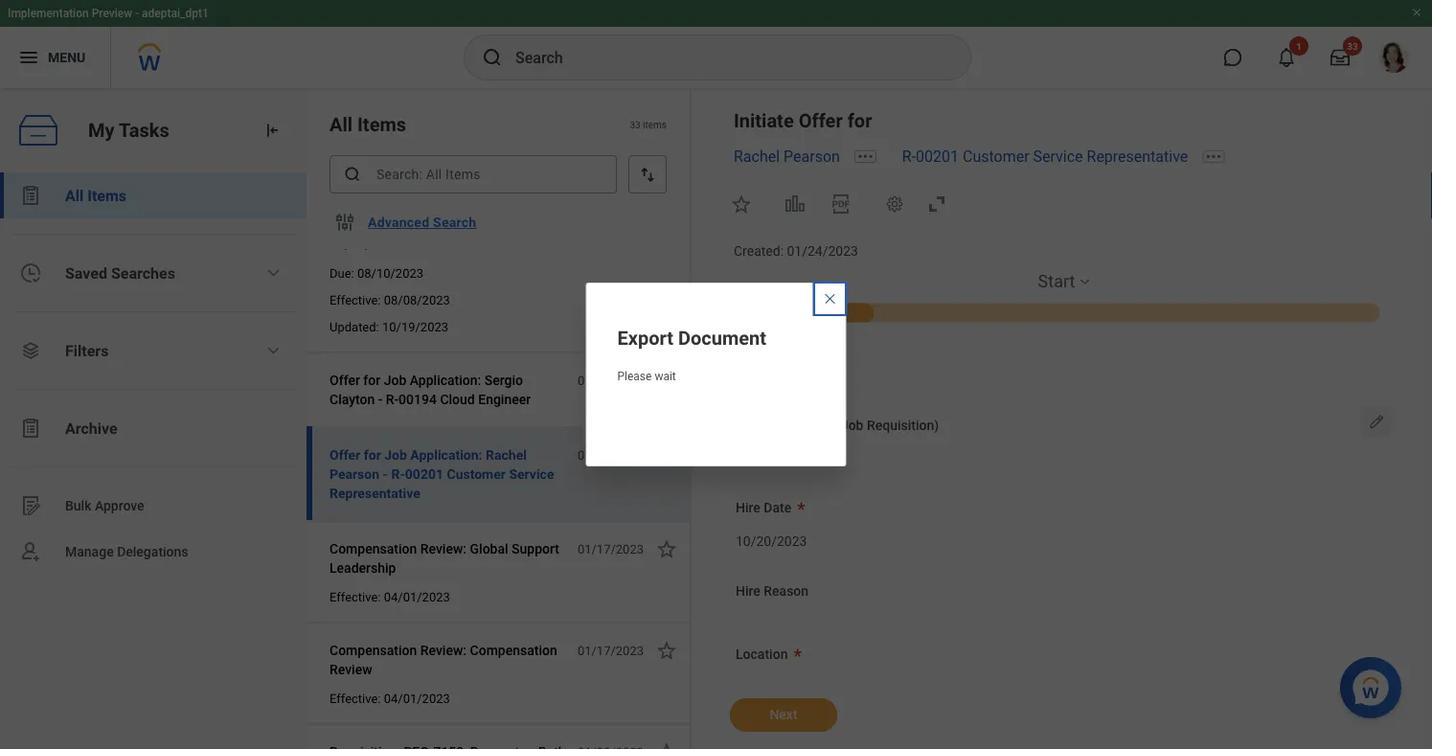 Task type: locate. For each thing, give the bounding box(es) containing it.
edit image
[[1367, 412, 1386, 432]]

1 review: from the top
[[420, 541, 467, 557]]

details element
[[715, 342, 1413, 749]]

effective: 04/01/2023 down leadership
[[330, 590, 450, 604]]

all right clipboard image
[[65, 186, 84, 205]]

date left (job
[[805, 417, 833, 433]]

0 horizontal spatial pearson
[[330, 466, 379, 482]]

target
[[736, 417, 774, 433]]

effective: 04/01/2023
[[330, 590, 450, 604], [330, 691, 450, 705]]

application:
[[410, 372, 481, 388], [410, 447, 482, 463]]

pearson
[[784, 147, 840, 166], [330, 466, 379, 482]]

all items button
[[0, 172, 307, 218]]

01/24/2023 down 01/26/2023
[[577, 448, 644, 462]]

1 horizontal spatial items
[[357, 113, 406, 136]]

None text field
[[736, 668, 785, 702]]

1 vertical spatial star image
[[655, 740, 678, 749]]

customer
[[963, 147, 1029, 166], [447, 466, 506, 482]]

0 vertical spatial review
[[330, 198, 372, 214]]

2 vertical spatial offer
[[330, 447, 360, 463]]

on
[[528, 217, 543, 233]]

for
[[847, 109, 872, 132], [363, 372, 380, 388], [364, 447, 381, 463]]

date
[[805, 417, 833, 433], [764, 500, 791, 516]]

0 vertical spatial items
[[357, 113, 406, 136]]

1 vertical spatial 01/24/2023
[[577, 448, 644, 462]]

offer for offer for job application: rachel pearson ‎- r-00201 customer service representative
[[330, 447, 360, 463]]

1 vertical spatial review:
[[420, 642, 467, 658]]

1 vertical spatial representative
[[330, 485, 420, 501]]

1 star image from the top
[[655, 639, 678, 662]]

list
[[0, 172, 307, 575]]

review:
[[420, 541, 467, 557], [420, 642, 467, 658]]

1 vertical spatial for
[[363, 372, 380, 388]]

compensation inside compensation review: global support leadership
[[330, 541, 417, 557]]

bulk approve
[[65, 498, 144, 514]]

1 horizontal spatial date
[[805, 417, 833, 433]]

review: for compensation
[[420, 642, 467, 658]]

review: inside the compensation review: compensation review
[[420, 642, 467, 658]]

1 horizontal spatial 01/24/2023
[[787, 243, 858, 259]]

1 vertical spatial offer
[[330, 372, 360, 388]]

for up view printable version (pdf) icon
[[847, 109, 872, 132]]

effective:
[[330, 293, 381, 307], [330, 590, 381, 604], [330, 691, 381, 705]]

‎- inside offer for job application: rachel pearson ‎- r-00201 customer service representative
[[383, 466, 388, 482]]

08/08/2023 up the 10/19/2023
[[384, 293, 450, 307]]

job down 00194
[[384, 447, 407, 463]]

review: for global
[[420, 541, 467, 557]]

offer for job application: rachel pearson ‎- r-00201 customer service representative
[[330, 447, 554, 501]]

04/29/2022
[[736, 451, 807, 466]]

application: inside offer for job application: rachel pearson ‎- r-00201 customer service representative
[[410, 447, 482, 463]]

0 vertical spatial application:
[[410, 372, 481, 388]]

1 vertical spatial items
[[87, 186, 126, 205]]

for down clayton
[[364, 447, 381, 463]]

all inside all items button
[[65, 186, 84, 205]]

r- inside the offer for job application: sergio clayton ‎- r-00194 cloud engineer
[[386, 391, 399, 407]]

job inside offer for job application: rachel pearson ‎- r-00201 customer service representative
[[384, 447, 407, 463]]

implementation
[[8, 7, 89, 20]]

04/01/2023 down compensation review: global support leadership
[[384, 590, 450, 604]]

close environment banner image
[[1411, 7, 1422, 18]]

0 horizontal spatial items
[[87, 186, 126, 205]]

inbox large image
[[1330, 48, 1350, 67]]

reason
[[764, 583, 809, 599]]

33
[[630, 119, 640, 130]]

1 vertical spatial pearson
[[330, 466, 379, 482]]

offer down clayton
[[330, 447, 360, 463]]

2 effective: 04/01/2023 from the top
[[330, 691, 450, 705]]

0 vertical spatial all
[[330, 113, 353, 136]]

1 vertical spatial 00201
[[405, 466, 443, 482]]

review: down compensation review: global support leadership button
[[420, 642, 467, 658]]

0 horizontal spatial rachel
[[486, 447, 527, 463]]

review inside review employee contracts: lena jung - apprentice office management on 08/08/2023
[[330, 198, 372, 214]]

0 horizontal spatial 01/24/2023
[[577, 448, 644, 462]]

1 vertical spatial effective:
[[330, 590, 381, 604]]

1 horizontal spatial -
[[330, 217, 334, 233]]

search image
[[343, 165, 362, 184]]

0 vertical spatial effective:
[[330, 293, 381, 307]]

2 01/17/2023 from the top
[[577, 643, 644, 658]]

- left the apprentice
[[330, 217, 334, 233]]

job
[[384, 372, 406, 388], [384, 447, 407, 463]]

my tasks
[[88, 119, 169, 141]]

04/01/2023
[[384, 590, 450, 604], [384, 691, 450, 705]]

01/24/2023
[[787, 243, 858, 259], [577, 448, 644, 462]]

for for offer for job application: sergio clayton ‎- r-00194 cloud engineer
[[363, 372, 380, 388]]

1 horizontal spatial pearson
[[784, 147, 840, 166]]

all items inside button
[[65, 186, 126, 205]]

hire left "reason"
[[736, 583, 760, 599]]

delegations
[[117, 544, 188, 560]]

1 vertical spatial r-
[[386, 391, 399, 407]]

all items right clipboard image
[[65, 186, 126, 205]]

10/20/2023 text field
[[736, 522, 807, 555]]

1 vertical spatial effective: 04/01/2023
[[330, 691, 450, 705]]

0 horizontal spatial customer
[[447, 466, 506, 482]]

0 vertical spatial job
[[384, 372, 406, 388]]

2 vertical spatial for
[[364, 447, 381, 463]]

review employee contracts: lena jung - apprentice office management on 08/08/2023
[[330, 198, 565, 252]]

service
[[1033, 147, 1083, 166], [509, 466, 554, 482]]

hire right target
[[777, 417, 802, 433]]

00201 up fullscreen icon
[[916, 147, 959, 166]]

r-
[[902, 147, 916, 166], [386, 391, 399, 407], [391, 466, 405, 482]]

all items up search icon
[[330, 113, 406, 136]]

items down my
[[87, 186, 126, 205]]

region inside export document dialog
[[587, 415, 845, 466]]

1 vertical spatial date
[[764, 500, 791, 516]]

action bar region
[[587, 415, 845, 466]]

offer inside offer for job application: rachel pearson ‎- r-00201 customer service representative
[[330, 447, 360, 463]]

0 horizontal spatial all
[[65, 186, 84, 205]]

2 review: from the top
[[420, 642, 467, 658]]

offer inside the offer for job application: sergio clayton ‎- r-00194 cloud engineer
[[330, 372, 360, 388]]

0 vertical spatial 08/08/2023
[[330, 236, 401, 252]]

08/08/2023
[[330, 236, 401, 252], [384, 293, 450, 307]]

export
[[617, 327, 673, 349]]

clipboard image
[[19, 417, 42, 440]]

offer up clayton
[[330, 372, 360, 388]]

1 vertical spatial -
[[330, 217, 334, 233]]

1 vertical spatial application:
[[410, 447, 482, 463]]

1 vertical spatial job
[[384, 447, 407, 463]]

effective: 04/01/2023 down the compensation review: compensation review
[[330, 691, 450, 705]]

adeptai_dpt1
[[142, 7, 209, 20]]

rename image
[[19, 494, 42, 517]]

bulk
[[65, 498, 91, 514]]

‎- right clayton
[[378, 391, 382, 407]]

1 04/01/2023 from the top
[[384, 590, 450, 604]]

‎- inside the offer for job application: sergio clayton ‎- r-00194 cloud engineer
[[378, 391, 382, 407]]

location element
[[736, 668, 785, 703]]

all items
[[330, 113, 406, 136], [65, 186, 126, 205]]

0 vertical spatial 01/17/2023
[[577, 542, 644, 556]]

0 vertical spatial hire
[[777, 417, 802, 433]]

date up 10/20/2023 text box
[[764, 500, 791, 516]]

0 vertical spatial service
[[1033, 147, 1083, 166]]

0 vertical spatial ‎-
[[378, 391, 382, 407]]

for up clayton
[[363, 372, 380, 388]]

manage delegations link
[[0, 529, 307, 575]]

items up search icon
[[357, 113, 406, 136]]

1 effective: 04/01/2023 from the top
[[330, 590, 450, 604]]

r- inside offer for job application: rachel pearson ‎- r-00201 customer service representative
[[391, 466, 405, 482]]

1 review from the top
[[330, 198, 372, 214]]

08/08/2023 down the apprentice
[[330, 236, 401, 252]]

offer for job application: sergio clayton ‎- r-00194 cloud engineer
[[330, 372, 531, 407]]

cloud
[[440, 391, 475, 407]]

created: 01/24/2023
[[734, 243, 858, 259]]

0 horizontal spatial -
[[135, 7, 139, 20]]

export document dialog
[[586, 283, 846, 467]]

1 vertical spatial ‎-
[[383, 466, 388, 482]]

1 vertical spatial 01/17/2023
[[577, 643, 644, 658]]

pearson down clayton
[[330, 466, 379, 482]]

0 horizontal spatial all items
[[65, 186, 126, 205]]

target hire date (job requisition) element
[[736, 438, 807, 473]]

star image
[[730, 192, 753, 215], [655, 369, 678, 392], [655, 443, 678, 466], [655, 537, 678, 560]]

service inside offer for job application: rachel pearson ‎- r-00201 customer service representative
[[509, 466, 554, 482]]

01/17/2023 for compensation review: compensation review
[[577, 643, 644, 658]]

2 vertical spatial r-
[[391, 466, 405, 482]]

0 vertical spatial pearson
[[784, 147, 840, 166]]

rachel down initiate
[[734, 147, 780, 166]]

1 vertical spatial review
[[330, 661, 372, 677]]

job up 00194
[[384, 372, 406, 388]]

1 vertical spatial all items
[[65, 186, 126, 205]]

all up search icon
[[330, 113, 353, 136]]

application: inside the offer for job application: sergio clayton ‎- r-00194 cloud engineer
[[410, 372, 481, 388]]

please wait
[[617, 370, 676, 383]]

2 review from the top
[[330, 661, 372, 677]]

0 vertical spatial effective: 04/01/2023
[[330, 590, 450, 604]]

job for 00194
[[384, 372, 406, 388]]

01/24/2023 up close image
[[787, 243, 858, 259]]

10/20/2023
[[736, 533, 807, 549]]

job inside the offer for job application: sergio clayton ‎- r-00194 cloud engineer
[[384, 372, 406, 388]]

2 vertical spatial hire
[[736, 583, 760, 599]]

08/08/2023 inside review employee contracts: lena jung - apprentice office management on 08/08/2023
[[330, 236, 401, 252]]

0 vertical spatial 01/24/2023
[[787, 243, 858, 259]]

2 04/01/2023 from the top
[[384, 691, 450, 705]]

application: down cloud
[[410, 447, 482, 463]]

- right 'preview'
[[135, 7, 139, 20]]

04/01/2023 down the compensation review: compensation review
[[384, 691, 450, 705]]

offer for job application: rachel pearson ‎- r-00201 customer service representative button
[[330, 443, 567, 505]]

04/01/2023 for compensation
[[384, 691, 450, 705]]

0 vertical spatial rachel
[[734, 147, 780, 166]]

review: left global
[[420, 541, 467, 557]]

0 vertical spatial review:
[[420, 541, 467, 557]]

for inside the offer for job application: sergio clayton ‎- r-00194 cloud engineer
[[363, 372, 380, 388]]

apprentice
[[337, 217, 402, 233]]

‎- for pearson
[[383, 466, 388, 482]]

1 horizontal spatial representative
[[1087, 147, 1188, 166]]

items inside item list element
[[357, 113, 406, 136]]

all
[[330, 113, 353, 136], [65, 186, 84, 205]]

hire up 10/20/2023 text box
[[736, 500, 760, 516]]

00201
[[916, 147, 959, 166], [405, 466, 443, 482]]

review: inside compensation review: global support leadership
[[420, 541, 467, 557]]

implementation preview -   adeptai_dpt1 banner
[[0, 0, 1432, 88]]

0 vertical spatial 00201
[[916, 147, 959, 166]]

offer
[[799, 109, 843, 132], [330, 372, 360, 388], [330, 447, 360, 463]]

0 vertical spatial star image
[[655, 639, 678, 662]]

00201 down 00194
[[405, 466, 443, 482]]

0 vertical spatial all items
[[330, 113, 406, 136]]

01/17/2023
[[577, 542, 644, 556], [577, 643, 644, 658]]

‎- down the offer for job application: sergio clayton ‎- r-00194 cloud engineer
[[383, 466, 388, 482]]

0 horizontal spatial service
[[509, 466, 554, 482]]

3 effective: from the top
[[330, 691, 381, 705]]

0 horizontal spatial date
[[764, 500, 791, 516]]

1 vertical spatial rachel
[[486, 447, 527, 463]]

0 vertical spatial -
[[135, 7, 139, 20]]

preview
[[92, 7, 132, 20]]

‎-
[[378, 391, 382, 407], [383, 466, 388, 482]]

0 vertical spatial representative
[[1087, 147, 1188, 166]]

fullscreen image
[[925, 192, 948, 215]]

01/17/2023 for compensation review: global support leadership
[[577, 542, 644, 556]]

review
[[330, 198, 372, 214], [330, 661, 372, 677]]

2 vertical spatial effective:
[[330, 691, 381, 705]]

0 horizontal spatial representative
[[330, 485, 420, 501]]

1 horizontal spatial rachel
[[734, 147, 780, 166]]

rachel
[[734, 147, 780, 166], [486, 447, 527, 463]]

1 vertical spatial 08/08/2023
[[384, 293, 450, 307]]

updated: 10/19/2023
[[330, 319, 448, 334]]

1 horizontal spatial all items
[[330, 113, 406, 136]]

clipboard image
[[19, 184, 42, 207]]

hire
[[777, 417, 802, 433], [736, 500, 760, 516], [736, 583, 760, 599]]

all inside item list element
[[330, 113, 353, 136]]

offer up rachel pearson
[[799, 109, 843, 132]]

04/29/2022 text field
[[736, 439, 807, 472]]

0 vertical spatial 04/01/2023
[[384, 590, 450, 604]]

manage delegations
[[65, 544, 188, 560]]

target hire date (job requisition)
[[736, 417, 939, 433]]

advanced
[[368, 214, 429, 230]]

star image
[[655, 639, 678, 662], [655, 740, 678, 749]]

1 horizontal spatial all
[[330, 113, 353, 136]]

0 horizontal spatial 00201
[[405, 466, 443, 482]]

due: 08/10/2023
[[330, 266, 423, 280]]

1 vertical spatial all
[[65, 186, 84, 205]]

effective: 08/08/2023
[[330, 293, 450, 307]]

management
[[445, 217, 524, 233]]

region
[[587, 415, 845, 466]]

1 vertical spatial hire
[[736, 500, 760, 516]]

search
[[433, 214, 476, 230]]

for inside offer for job application: rachel pearson ‎- r-00201 customer service representative
[[364, 447, 381, 463]]

application: up cloud
[[410, 372, 481, 388]]

- inside review employee contracts: lena jung - apprentice office management on 08/08/2023
[[330, 217, 334, 233]]

star image for effective: 04/01/2023
[[655, 537, 678, 560]]

1 vertical spatial service
[[509, 466, 554, 482]]

1 01/17/2023 from the top
[[577, 542, 644, 556]]

rachel down engineer
[[486, 447, 527, 463]]

pearson down initiate offer for
[[784, 147, 840, 166]]

1 vertical spatial 04/01/2023
[[384, 691, 450, 705]]

2 effective: from the top
[[330, 590, 381, 604]]

0 vertical spatial customer
[[963, 147, 1029, 166]]

1 vertical spatial customer
[[447, 466, 506, 482]]

effective: 04/01/2023 for compensation review: global support leadership
[[330, 590, 450, 604]]



Task type: vqa. For each thing, say whether or not it's contained in the screenshot.
Target Hire Date (Job Requisition) element
yes



Task type: describe. For each thing, give the bounding box(es) containing it.
00194
[[399, 391, 437, 407]]

notifications large image
[[1277, 48, 1296, 67]]

configure image
[[333, 211, 356, 234]]

08/10/2023
[[357, 266, 423, 280]]

compensation review: compensation review button
[[330, 639, 567, 681]]

manage
[[65, 544, 114, 560]]

hire for hire reason
[[736, 583, 760, 599]]

export document
[[617, 327, 766, 349]]

effective: 04/01/2023 for compensation review: compensation review
[[330, 691, 450, 705]]

created:
[[734, 243, 784, 259]]

for for offer for job application: rachel pearson ‎- r-00201 customer service representative
[[364, 447, 381, 463]]

effective: for compensation review: compensation review
[[330, 691, 381, 705]]

0 vertical spatial offer
[[799, 109, 843, 132]]

items
[[643, 119, 667, 130]]

00201 inside offer for job application: rachel pearson ‎- r-00201 customer service representative
[[405, 466, 443, 482]]

bulk approve link
[[0, 483, 307, 529]]

hire date element
[[736, 521, 807, 556]]

compensation review: global support leadership button
[[330, 537, 567, 580]]

rachel pearson link
[[734, 147, 840, 166]]

requisition)
[[867, 417, 939, 433]]

archive button
[[0, 405, 307, 451]]

1 horizontal spatial service
[[1033, 147, 1083, 166]]

star image for 01/24/2023
[[655, 443, 678, 466]]

clayton
[[330, 391, 375, 407]]

10/19/2023
[[382, 319, 448, 334]]

start button
[[1038, 270, 1075, 293]]

jung
[[535, 198, 565, 214]]

application: for customer
[[410, 447, 482, 463]]

0 vertical spatial for
[[847, 109, 872, 132]]

hire reason
[[736, 583, 809, 599]]

approve
[[95, 498, 144, 514]]

1 horizontal spatial customer
[[963, 147, 1029, 166]]

rachel inside offer for job application: rachel pearson ‎- r-00201 customer service representative
[[486, 447, 527, 463]]

document
[[678, 327, 766, 349]]

my tasks element
[[0, 88, 307, 749]]

rachel pearson
[[734, 147, 840, 166]]

start
[[1038, 271, 1075, 291]]

item list element
[[307, 88, 692, 749]]

compensation for compensation review: compensation review
[[330, 642, 417, 658]]

location
[[736, 647, 788, 662]]

hire date
[[736, 500, 791, 516]]

office
[[406, 217, 442, 233]]

01/24/2023 inside item list element
[[577, 448, 644, 462]]

job for 00201
[[384, 447, 407, 463]]

search image
[[481, 46, 504, 69]]

0 vertical spatial date
[[805, 417, 833, 433]]

list containing all items
[[0, 172, 307, 575]]

star image for 01/26/2023
[[655, 369, 678, 392]]

offer for offer for job application: sergio clayton ‎- r-00194 cloud engineer
[[330, 372, 360, 388]]

view related information image
[[784, 192, 807, 215]]

offer for job application: sergio clayton ‎- r-00194 cloud engineer button
[[330, 369, 567, 411]]

user plus image
[[19, 540, 42, 563]]

(job
[[836, 417, 864, 433]]

items inside button
[[87, 186, 126, 205]]

pearson inside offer for job application: rachel pearson ‎- r-00201 customer service representative
[[330, 466, 379, 482]]

04/01/2023 for global
[[384, 590, 450, 604]]

compensation for compensation review: global support leadership
[[330, 541, 417, 557]]

please
[[617, 370, 652, 383]]

representative inside offer for job application: rachel pearson ‎- r-00201 customer service representative
[[330, 485, 420, 501]]

review inside the compensation review: compensation review
[[330, 661, 372, 677]]

all items inside item list element
[[330, 113, 406, 136]]

view printable version (pdf) image
[[830, 192, 853, 215]]

‎- for clayton
[[378, 391, 382, 407]]

r-00201 customer service representative
[[902, 147, 1188, 166]]

r-00201 customer service representative link
[[902, 147, 1188, 166]]

global
[[470, 541, 508, 557]]

customer inside offer for job application: rachel pearson ‎- r-00201 customer service representative
[[447, 466, 506, 482]]

close image
[[822, 291, 838, 306]]

archive
[[65, 419, 117, 437]]

implementation preview -   adeptai_dpt1
[[8, 7, 209, 20]]

01/26/2023
[[577, 373, 644, 387]]

engineer
[[478, 391, 531, 407]]

advanced search button
[[360, 203, 484, 241]]

support
[[512, 541, 559, 557]]

initiate
[[734, 109, 794, 132]]

none text field inside details element
[[736, 668, 785, 702]]

33 items
[[630, 119, 667, 130]]

effective: for compensation review: global support leadership
[[330, 590, 381, 604]]

r- for offer for job application: rachel pearson ‎- r-00201 customer service representative
[[391, 466, 405, 482]]

r- for offer for job application: sergio clayton ‎- r-00194 cloud engineer
[[386, 391, 399, 407]]

wait
[[655, 370, 676, 383]]

updated:
[[330, 319, 379, 334]]

compensation review: global support leadership
[[330, 541, 559, 576]]

advanced search
[[368, 214, 476, 230]]

start navigation
[[715, 270, 1413, 322]]

application: for cloud
[[410, 372, 481, 388]]

due:
[[330, 266, 354, 280]]

1 horizontal spatial 00201
[[916, 147, 959, 166]]

hire for hire date
[[736, 500, 760, 516]]

0 vertical spatial r-
[[902, 147, 916, 166]]

- inside banner
[[135, 7, 139, 20]]

2 star image from the top
[[655, 740, 678, 749]]

review employee contracts: lena jung - apprentice office management on 08/08/2023 button
[[330, 194, 567, 256]]

transformation import image
[[262, 121, 282, 140]]

employee
[[376, 198, 434, 214]]

profile logan mcneil element
[[1367, 36, 1421, 79]]

compensation review: compensation review
[[330, 642, 557, 677]]

leadership
[[330, 560, 396, 576]]

lena
[[503, 198, 532, 214]]

my
[[88, 119, 115, 141]]

contracts:
[[437, 198, 500, 214]]

tasks
[[119, 119, 169, 141]]

1 effective: from the top
[[330, 293, 381, 307]]

initiate offer for
[[734, 109, 872, 132]]

sergio
[[484, 372, 523, 388]]



